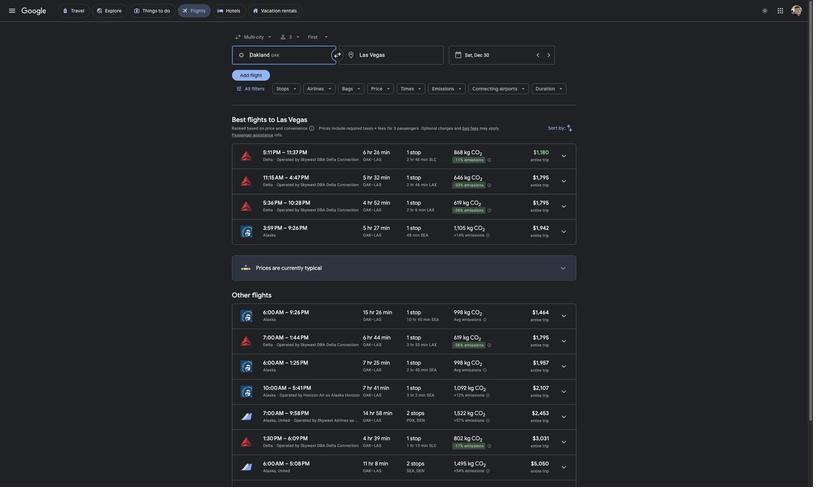 Task type: describe. For each thing, give the bounding box(es) containing it.
den for 11 hr 8 min
[[417, 469, 425, 474]]

998 for 15 hr 26 min
[[454, 310, 463, 316]]

41
[[374, 385, 379, 392]]

by for 6:09 pm
[[295, 444, 300, 449]]

– right "departure time: 1:30 pm." text field
[[284, 436, 287, 443]]

co for 7 hr 25 min
[[472, 360, 480, 367]]

2 inside 1,105 kg co 2
[[483, 227, 485, 233]]

skywest for 4:47 pm
[[301, 183, 316, 187]]

4 hr 39 min oak – las
[[363, 436, 391, 449]]

hr inside 4 hr 39 min oak – las
[[368, 436, 373, 443]]

2 stops pdx , den
[[407, 411, 425, 423]]

2 stops flight. element for 14 hr 58 min
[[407, 411, 425, 418]]

times
[[401, 86, 414, 92]]

hr inside 5 hr 27 min oak – las
[[368, 225, 373, 232]]

– inside '5 hr 32 min oak – las'
[[371, 183, 374, 187]]

4:47 pm
[[290, 175, 309, 181]]

2107 US dollars text field
[[533, 385, 549, 392]]

– left the 1:44 pm
[[285, 335, 289, 342]]

998 for 7 hr 25 min
[[454, 360, 463, 367]]

min inside 1 stop 1 hr 13 min slc
[[421, 444, 428, 449]]

Departure time: 7:00 AM. text field
[[263, 411, 284, 417]]

hr inside 7 hr 41 min oak – las
[[368, 385, 373, 392]]

las for 11 hr 8 min
[[374, 469, 382, 474]]

Arrival time: 1:44 PM. text field
[[290, 335, 309, 342]]

operated down 9:58 pm
[[294, 419, 311, 423]]

2 $1,795 from the top
[[534, 200, 549, 207]]

alaska, inside 6:00 am – 5:08 pm alaska, united
[[263, 469, 277, 474]]

hr inside 4 hr 52 min oak – las
[[368, 200, 373, 207]]

$2,453 entire trip
[[531, 411, 549, 424]]

entire for 7 hr 25 min
[[531, 369, 542, 373]]

flight details. leaves oakland international airport at 5:36 pm on saturday, december 30 and arrives at harry reid international airport at 10:28 pm on saturday, december 30. image
[[556, 199, 572, 215]]

operated by skywest dba delta connection for 1:44 pm
[[277, 343, 359, 348]]

price
[[265, 126, 275, 131]]

hr inside 1 stop 1 hr 13 min slc
[[411, 444, 414, 449]]

$1,942 entire trip
[[531, 225, 549, 238]]

Departure time: 1:30 PM. text field
[[263, 436, 282, 443]]

2 inside 2 stops pdx , den
[[407, 411, 410, 417]]

entire for 7 hr 41 min
[[531, 394, 542, 398]]

hr inside 14 hr 58 min oak – las
[[370, 411, 375, 417]]

min inside 6 hr 44 min oak – las
[[382, 335, 391, 342]]

emissions
[[433, 86, 455, 92]]

layover (1 of 1) is a 10 hr 45 min layover at seattle-tacoma international airport in seattle. element
[[407, 317, 451, 323]]

– inside 6 hr 44 min oak – las
[[371, 343, 374, 348]]

2 fees from the left
[[471, 126, 479, 131]]

1 horizon from the left
[[304, 393, 318, 398]]

15
[[363, 310, 369, 316]]

las for 7 hr 25 min
[[374, 368, 382, 373]]

more details image
[[555, 260, 572, 277]]

1,495
[[454, 461, 467, 468]]

total duration 4 hr 52 min. element
[[363, 200, 407, 208]]

flight details. leaves oakland international airport at 6:00 am on saturday, december 30 and arrives at harry reid international airport at 5:08 pm on saturday, december 30. image
[[556, 460, 572, 476]]

46 for 5 hr 32 min
[[416, 183, 420, 187]]

las for 5 hr 27 min
[[374, 233, 382, 238]]

co for 6 hr 44 min
[[471, 335, 479, 342]]

6:00 am for 9:26 pm
[[263, 310, 284, 316]]

hr inside 6 hr 26 min oak – las
[[368, 149, 373, 156]]

skywest for 10:28 pm
[[301, 208, 316, 213]]

– inside 6:00 am – 5:08 pm alaska, united
[[285, 461, 289, 468]]

sea for 7 hr 41 min
[[427, 393, 435, 398]]

min inside 14 hr 58 min oak – las
[[384, 411, 393, 417]]

entire for 4 hr 39 min
[[531, 444, 542, 449]]

avg for 7 hr 25 min
[[454, 368, 461, 373]]

trip for 11 hr 8 min
[[543, 469, 549, 474]]

– left 4:47 pm text field
[[285, 175, 288, 181]]

– inside 15 hr 26 min oak – las
[[371, 318, 374, 322]]

lax for 4 hr 52 min
[[427, 208, 435, 213]]

3031 US dollars text field
[[533, 436, 549, 443]]

2 stops sea , den
[[407, 461, 425, 474]]

united inside 6:00 am – 5:08 pm alaska, united
[[278, 469, 290, 474]]

for
[[387, 126, 393, 131]]

entire for 11 hr 8 min
[[531, 469, 542, 474]]

flight details. leaves oakland international airport at 6:00 am on saturday, december 30 and arrives at harry reid international airport at 1:25 pm on saturday, december 30. image
[[556, 359, 572, 375]]

layover (1 of 1) is a 1 hr 13 min layover at salt lake city international airport in salt lake city. element
[[407, 444, 451, 449]]

– up alaska, united
[[285, 411, 289, 417]]

– inside 11 hr 8 min oak – las
[[371, 469, 374, 474]]

skywest for 6:09 pm
[[301, 444, 316, 449]]

min inside '1 stop 2 hr 40 min sea'
[[421, 368, 428, 373]]

oak for 5 hr 27 min
[[363, 233, 371, 238]]

$1,464 entire trip
[[531, 310, 549, 323]]

apply.
[[489, 126, 500, 131]]

min inside 6 hr 26 min oak – las
[[381, 149, 390, 156]]

1 stop 2 hr 46 min lax
[[407, 175, 437, 187]]

flight details. leaves oakland international airport at 11:15 am on saturday, december 30 and arrives at harry reid international airport at 4:47 pm on saturday, december 30. image
[[556, 173, 572, 189]]

pdx
[[407, 419, 415, 423]]

1 united from the top
[[278, 419, 290, 423]]

– inside 4 hr 39 min oak – las
[[371, 444, 374, 449]]

5 hr 27 min oak – las
[[363, 225, 390, 238]]

7 for 7 hr 25 min
[[363, 360, 366, 367]]

3 inside popup button
[[289, 34, 292, 40]]

kg for 11 hr 8 min
[[468, 461, 474, 468]]

co for 4 hr 52 min
[[471, 200, 479, 207]]

Departure time: 11:15 AM. text field
[[263, 175, 284, 181]]

1 stop 2 hr 46 min slc
[[407, 149, 437, 162]]

trip for 4 hr 39 min
[[543, 444, 549, 449]]

5050 US dollars text field
[[531, 461, 549, 468]]

7 hr 25 min oak – las
[[363, 360, 390, 373]]

14 hr 58 min oak – las
[[363, 411, 393, 423]]

add flight button
[[232, 70, 270, 81]]

1180 US dollars text field
[[534, 149, 549, 156]]

1 for 6 hr 26 min
[[407, 149, 409, 156]]

1 stop 1 hr 13 min slc
[[407, 436, 437, 449]]

1 for 6 hr 44 min
[[407, 335, 409, 342]]

flight details. leaves oakland international airport at 10:00 am on saturday, december 30 and arrives at harry reid international airport at 5:41 pm on saturday, december 30. image
[[556, 384, 572, 400]]

as for 7 hr 41 min
[[326, 393, 330, 398]]

hr inside 1 stop 2 hr 6 min lax
[[411, 208, 414, 213]]

and inside the 'prices include required taxes + fees for 3 passengers. optional charges and bag fees may apply. passenger assistance'
[[455, 126, 462, 131]]

stop for 6 hr 26 min
[[411, 149, 421, 156]]

6 for 6 hr 26 min
[[363, 149, 366, 156]]

min inside 1 stop 3 hr 53 min lax
[[421, 343, 428, 348]]

13
[[416, 444, 420, 449]]

1 stop flight. element for 6 hr 26 min
[[407, 149, 421, 157]]

1,092 kg co 2
[[454, 385, 486, 393]]

2 inside 1,092 kg co 2
[[484, 387, 486, 393]]

las for 4 hr 52 min
[[374, 208, 382, 213]]

airlines button
[[303, 81, 336, 97]]

53
[[416, 343, 420, 348]]

kg for 4 hr 39 min
[[465, 436, 471, 443]]

2 inside 1 stop 2 hr 46 min lax
[[407, 183, 410, 187]]

on
[[260, 126, 264, 131]]

min inside 4 hr 39 min oak – las
[[382, 436, 391, 443]]

4 for 4 hr 39 min
[[363, 436, 367, 443]]

total duration 5 hr 32 min. element
[[363, 175, 407, 182]]

oak for 15 hr 26 min
[[363, 318, 371, 322]]

flight details. leaves oakland international airport at 7:00 am on saturday, december 30 and arrives at harry reid international airport at 1:44 pm on saturday, december 30. image
[[556, 334, 572, 350]]

10 1 from the top
[[407, 444, 410, 449]]

1 stop flight. element for 5 hr 27 min
[[407, 225, 421, 233]]

1942 US dollars text field
[[533, 225, 549, 232]]

operated by skywest dba delta connection for 4:47 pm
[[277, 183, 359, 187]]

646
[[454, 175, 464, 181]]

7:00 am – 1:44 pm
[[263, 335, 309, 342]]

sea inside 1 stop 48 min sea
[[421, 233, 429, 238]]

skywest down air
[[318, 419, 334, 423]]

– inside 6 hr 26 min oak – las
[[371, 157, 374, 162]]

+57% emissions
[[454, 419, 485, 423]]

alaska inside 3:59 pm – 9:26 pm alaska
[[263, 233, 276, 238]]

646 kg co 2
[[454, 175, 483, 182]]

min inside '5 hr 32 min oak – las'
[[381, 175, 390, 181]]

change appearance image
[[758, 3, 774, 19]]

duration button
[[532, 81, 567, 97]]

$1,464
[[533, 310, 549, 316]]

min inside 1 stop 3 hr 2 min sea
[[419, 393, 426, 398]]

45
[[418, 318, 423, 322]]

operated for 10:28 pm
[[277, 208, 294, 213]]

802 kg co 2
[[454, 436, 483, 444]]

– inside 6:00 am – 9:26 pm alaska
[[285, 310, 289, 316]]

sea for 15 hr 26 min
[[432, 318, 440, 322]]

1,495 kg co 2
[[454, 461, 486, 469]]

layover (1 of 1) is a 3 hr 2 min layover at seattle-tacoma international airport in seattle. element
[[407, 393, 451, 398]]

hr inside 15 hr 26 min oak – las
[[370, 310, 375, 316]]

trip for 6 hr 44 min
[[543, 343, 549, 348]]

optional
[[422, 126, 437, 131]]

trip for 5 hr 32 min
[[543, 183, 549, 188]]

stop for 4 hr 39 min
[[411, 436, 421, 443]]

$5,050
[[531, 461, 549, 468]]

layover (1 of 1) is a 2 hr 40 min layover at seattle-tacoma international airport in seattle. element
[[407, 368, 451, 373]]

6 inside 1 stop 2 hr 6 min lax
[[416, 208, 418, 213]]

las for 4 hr 39 min
[[374, 444, 382, 449]]

min inside 15 hr 26 min oak – las
[[383, 310, 393, 316]]

bag fees button
[[463, 126, 479, 131]]

operated for 1:44 pm
[[277, 343, 294, 348]]

1 stop 10 hr 45 min sea
[[407, 310, 440, 322]]

10
[[407, 318, 412, 322]]

slc for 868
[[430, 157, 437, 162]]

6:00 am – 1:25 pm alaska
[[263, 360, 308, 373]]

2 inside 1 stop 3 hr 2 min sea
[[416, 393, 418, 398]]

6 hr 44 min oak – las
[[363, 335, 391, 348]]

36% for 4 hr 52 min
[[456, 208, 464, 213]]

min inside 5 hr 27 min oak – las
[[381, 225, 390, 232]]

ranked
[[232, 126, 246, 131]]

prices are currently typical
[[256, 265, 322, 272]]

passenger assistance button
[[232, 133, 274, 138]]

14
[[363, 411, 369, 417]]

1 and from the left
[[276, 126, 283, 131]]

1 stop 48 min sea
[[407, 225, 429, 238]]

11 hr 8 min oak – las
[[363, 461, 389, 474]]

1,092
[[454, 385, 467, 392]]

departure time: 6:00 am. text field for 1:25 pm
[[263, 360, 284, 367]]

layover (1 of 1) is a 2 hr 6 min layover at los angeles international airport in los angeles. element
[[407, 208, 451, 213]]

Arrival time: 4:47 PM. text field
[[290, 175, 309, 181]]

all filters
[[245, 86, 265, 92]]

1,105 kg co 2
[[454, 225, 485, 233]]

min inside 1 stop 10 hr 45 min sea
[[424, 318, 431, 322]]

leaves oakland international airport at 5:11 pm on saturday, december 30 and arrives at harry reid international airport at 11:37 pm on saturday, december 30. element
[[263, 149, 307, 156]]

$2,453
[[533, 411, 549, 417]]

by for 1:44 pm
[[295, 343, 300, 348]]

alaska inside 6:00 am – 1:25 pm alaska
[[263, 368, 276, 373]]

taxes
[[363, 126, 374, 131]]

11%
[[456, 158, 464, 163]]

2 inside 802 kg co 2
[[480, 438, 483, 444]]

Departure time: 3:59 PM. text field
[[263, 225, 283, 232]]

39
[[374, 436, 380, 443]]

+14%
[[454, 233, 464, 238]]

6:09 pm
[[288, 436, 308, 443]]

9:26 pm for 6:00 am
[[290, 310, 309, 316]]

trip for 5 hr 27 min
[[543, 234, 549, 238]]

36% for 6 hr 44 min
[[456, 343, 464, 348]]

sort by:
[[548, 125, 566, 131]]

currently
[[282, 265, 304, 272]]

best flights to las vegas
[[232, 116, 308, 124]]

1 stop flight. element for 7 hr 25 min
[[407, 360, 421, 368]]

add
[[240, 72, 249, 78]]

-17% emissions
[[455, 444, 484, 449]]

– inside 7 hr 25 min oak – las
[[371, 368, 374, 373]]

vegas
[[289, 116, 308, 124]]

alaska right air
[[332, 393, 344, 398]]

leaves oakland international airport at 1:30 pm on saturday, december 30 and arrives at harry reid international airport at 6:09 pm on saturday, december 30. element
[[263, 436, 308, 443]]

skywest for 11:37 pm
[[301, 157, 316, 162]]

stops for 11 hr 8 min
[[411, 461, 425, 468]]

oak for 4 hr 52 min
[[363, 208, 371, 213]]

Departure time: 10:00 AM. text field
[[263, 385, 287, 392]]

- for 6 hr 44 min
[[455, 343, 456, 348]]

619 kg co 2 for 4 hr 52 min
[[454, 200, 481, 208]]

7:00 am for 7:00 am – 9:58 pm
[[263, 411, 284, 417]]

– right 5:36 pm
[[284, 200, 287, 207]]

operated for 4:47 pm
[[277, 183, 294, 187]]

layover (1 of 1) is a 3 hr 53 min layover at los angeles international airport in los angeles. element
[[407, 343, 451, 348]]

3 inside 1 stop 3 hr 2 min sea
[[407, 393, 410, 398]]

leaves oakland international airport at 11:15 am on saturday, december 30 and arrives at harry reid international airport at 4:47 pm on saturday, december 30. element
[[263, 175, 309, 181]]

$1,180 entire trip
[[531, 149, 549, 163]]

1 stop flight. element for 7 hr 41 min
[[407, 385, 421, 393]]

hr inside 1 stop 2 hr 46 min lax
[[411, 183, 414, 187]]

alaska down departure time: 10:00 am. text field
[[263, 393, 276, 398]]

5 for 5 hr 27 min
[[363, 225, 366, 232]]

-36% emissions for 4 hr 52 min
[[455, 208, 484, 213]]

1 stop flight. element for 6 hr 44 min
[[407, 335, 421, 343]]

7 hr 41 min oak – las
[[363, 385, 390, 398]]

typical
[[305, 265, 322, 272]]

flight details. leaves oakland international airport at 7:00 am on saturday, december 30 and arrives at harry reid international airport at 9:58 pm on saturday, december 30. image
[[556, 409, 572, 425]]

2453 US dollars text field
[[533, 411, 549, 417]]

sort by: button
[[546, 120, 577, 136]]

trip for 15 hr 26 min
[[543, 318, 549, 323]]

2 inside 646 kg co 2
[[480, 177, 483, 182]]

hr inside '5 hr 32 min oak – las'
[[368, 175, 373, 181]]

hr inside 1 stop 2 hr 46 min slc
[[411, 157, 414, 162]]

leaves oakland international airport at 3:59 pm on saturday, december 30 and arrives at harry reid international airport at 9:26 pm on saturday, december 30. element
[[263, 225, 308, 232]]

stop for 15 hr 26 min
[[411, 310, 421, 316]]

hr inside 1 stop 3 hr 53 min lax
[[411, 343, 414, 348]]

1 stop flight. element for 5 hr 32 min
[[407, 175, 421, 182]]

leaves oakland international airport at 5:36 pm on saturday, december 30 and arrives at harry reid international airport at 10:28 pm on saturday, december 30. element
[[263, 200, 311, 207]]

min inside 1 stop 2 hr 46 min slc
[[421, 157, 428, 162]]

$3,031 entire trip
[[531, 436, 549, 449]]

Arrival time: 5:41 PM. text field
[[293, 385, 311, 392]]

25
[[374, 360, 380, 367]]

main menu image
[[8, 7, 16, 15]]

1,522
[[454, 411, 466, 417]]

$1,957
[[534, 360, 549, 367]]

5 hr 32 min oak – las
[[363, 175, 390, 187]]

10:28 pm
[[289, 200, 311, 207]]

min inside 1 stop 2 hr 46 min lax
[[421, 183, 428, 187]]

stop for 4 hr 52 min
[[411, 200, 421, 207]]

5:36 pm – 10:28 pm
[[263, 200, 311, 207]]

868
[[454, 149, 463, 156]]

avg emissions for $1,957
[[454, 368, 482, 373]]

stop for 5 hr 27 min
[[411, 225, 421, 232]]

kg for 15 hr 26 min
[[465, 310, 471, 316]]

trip for 7 hr 25 min
[[543, 369, 549, 373]]

5:36 pm
[[263, 200, 283, 207]]

3 inside the 'prices include required taxes + fees for 3 passengers. optional charges and bag fees may apply. passenger assistance'
[[394, 126, 396, 131]]

stop for 7 hr 41 min
[[411, 385, 421, 392]]

min inside 7 hr 25 min oak – las
[[381, 360, 390, 367]]

sort
[[548, 125, 558, 131]]

– right 5:11 pm text field
[[282, 149, 286, 156]]

connection for 6 hr 44 min
[[338, 343, 359, 348]]

+14% emissions
[[454, 233, 485, 238]]

entire for 14 hr 58 min
[[531, 419, 542, 424]]

min inside 11 hr 8 min oak – las
[[380, 461, 389, 468]]

hr inside 1 stop 3 hr 2 min sea
[[411, 393, 414, 398]]

1:30 pm
[[263, 436, 282, 443]]

1 stop 2 hr 6 min lax
[[407, 200, 435, 213]]

Arrival time: 6:09 PM. text field
[[288, 436, 308, 443]]

2 inside '1 stop 2 hr 40 min sea'
[[407, 368, 410, 373]]

1 alaska, from the top
[[263, 419, 277, 423]]

airlines inside main content
[[335, 419, 349, 423]]

airlines inside popup button
[[307, 86, 324, 92]]

dba for 7:00 am – 1:44 pm
[[317, 343, 326, 348]]

5 for 5 hr 32 min
[[363, 175, 366, 181]]

– inside 14 hr 58 min oak – las
[[371, 419, 374, 423]]



Task type: locate. For each thing, give the bounding box(es) containing it.
slc
[[430, 157, 437, 162], [430, 444, 437, 449]]

4 hr 52 min oak – las
[[363, 200, 391, 213]]

as left skywest
[[350, 419, 354, 423]]

trip inside $5,050 entire trip
[[543, 469, 549, 474]]

0 vertical spatial united
[[278, 419, 290, 423]]

-33% emissions
[[455, 183, 484, 188]]

6 entire from the top
[[531, 343, 542, 348]]

46 inside 1 stop 2 hr 46 min lax
[[416, 183, 420, 187]]

6 oak from the top
[[363, 343, 371, 348]]

6 for 6 hr 44 min
[[363, 335, 366, 342]]

10 las from the top
[[374, 444, 382, 449]]

1 horizontal spatial horizon
[[345, 393, 360, 398]]

0 vertical spatial 7:00 am
[[263, 335, 284, 342]]

0 vertical spatial 36%
[[456, 208, 464, 213]]

stop inside 1 stop 2 hr 6 min lax
[[411, 200, 421, 207]]

11:15 am – 4:47 pm
[[263, 175, 309, 181]]

skywest
[[301, 157, 316, 162], [301, 183, 316, 187], [301, 208, 316, 213], [301, 343, 316, 348], [318, 419, 334, 423], [301, 444, 316, 449]]

1 7:00 am from the top
[[263, 335, 284, 342]]

entire for 15 hr 26 min
[[531, 318, 542, 323]]

as for 14 hr 58 min
[[350, 419, 354, 423]]

1 vertical spatial $1,795 entire trip
[[531, 200, 549, 213]]

united down leaves oakland international airport at 7:00 am on saturday, december 30 and arrives at harry reid international airport at 9:58 pm on saturday, december 30. element
[[278, 419, 290, 423]]

convenience
[[284, 126, 308, 131]]

802
[[454, 436, 464, 443]]

2 inside 1 stop 2 hr 6 min lax
[[407, 208, 410, 213]]

flight details. leaves oakland international airport at 3:59 pm on saturday, december 30 and arrives at harry reid international airport at 9:26 pm on saturday, december 30. image
[[556, 224, 572, 240]]

2 998 from the top
[[454, 360, 463, 367]]

stops inside 2 stops sea , den
[[411, 461, 425, 468]]

 image down 5:36 pm
[[274, 208, 276, 213]]

3 $1,795 entire trip from the top
[[531, 335, 549, 348]]

1 las from the top
[[374, 157, 382, 162]]

layover (1 of 1) is a 48 min layover at seattle-tacoma international airport in seattle. element
[[407, 233, 451, 238]]

2 inside 1,522 kg co 2
[[483, 413, 486, 418]]

6 hr 26 min oak – las
[[363, 149, 390, 162]]

0 vertical spatial 5
[[363, 175, 366, 181]]

stop inside 1 stop 2 hr 46 min slc
[[411, 149, 421, 156]]

based
[[247, 126, 259, 131]]

lax inside 1 stop 3 hr 53 min lax
[[430, 343, 437, 348]]

1 stop flight. element for 4 hr 39 min
[[407, 436, 421, 444]]

46 for 6 hr 26 min
[[416, 157, 420, 162]]

entire for 5 hr 32 min
[[531, 183, 542, 188]]

oak down total duration 6 hr 26 min. element
[[363, 157, 371, 162]]

10 entire from the top
[[531, 444, 542, 449]]

3
[[289, 34, 292, 40], [394, 126, 396, 131], [407, 343, 410, 348], [407, 393, 410, 398]]

–
[[282, 149, 286, 156], [371, 157, 374, 162], [285, 175, 288, 181], [371, 183, 374, 187], [284, 200, 287, 207], [371, 208, 374, 213], [284, 225, 287, 232], [371, 233, 374, 238], [285, 310, 289, 316], [371, 318, 374, 322], [285, 335, 289, 342], [371, 343, 374, 348], [285, 360, 289, 367], [371, 368, 374, 373], [288, 385, 291, 392], [371, 393, 374, 398], [285, 411, 289, 417], [371, 419, 374, 423], [284, 436, 287, 443], [371, 444, 374, 449], [285, 461, 289, 468], [371, 469, 374, 474]]

1 998 from the top
[[454, 310, 463, 316]]

avg emissions for $1,464
[[454, 318, 482, 322]]

hr left 40
[[411, 368, 414, 373]]

1 vertical spatial 4
[[363, 436, 367, 443]]

entire inside $1,942 entire trip
[[531, 234, 542, 238]]

layover (1 of 2) is a 6 hr 54 min layover at portland international airport in portland. layover (2 of 2) is a 1 hr 43 min layover at denver international airport in denver. element
[[407, 418, 451, 424]]

include
[[332, 126, 346, 131]]

– down 25
[[371, 368, 374, 373]]

2 and from the left
[[455, 126, 462, 131]]

0 horizontal spatial as
[[326, 393, 330, 398]]

3 1 from the top
[[407, 200, 409, 207]]

co inside 1,105 kg co 2
[[475, 225, 483, 232]]

connecting
[[473, 86, 499, 92]]

1 vertical spatial prices
[[256, 265, 271, 272]]

1 vertical spatial 9:26 pm
[[290, 310, 309, 316]]

connection left 4 hr 52 min oak – las in the left of the page
[[338, 208, 359, 213]]

5 oak from the top
[[363, 318, 371, 322]]

co for 6 hr 26 min
[[472, 149, 480, 156]]

2 vertical spatial lax
[[430, 343, 437, 348]]

kg for 6 hr 26 min
[[465, 149, 471, 156]]

operated down 5:11 pm – 11:37 pm
[[277, 157, 294, 162]]

 image
[[274, 183, 276, 187]]

0 vertical spatial den
[[417, 419, 425, 423]]

0 vertical spatial 998 kg co 2
[[454, 310, 483, 317]]

$1,942
[[533, 225, 549, 232]]

las
[[374, 157, 382, 162], [374, 183, 382, 187], [374, 208, 382, 213], [374, 233, 382, 238], [374, 318, 382, 322], [374, 343, 382, 348], [374, 368, 382, 373], [374, 393, 382, 398], [374, 419, 382, 423], [374, 444, 382, 449], [374, 469, 382, 474]]

1795 US dollars text field
[[534, 335, 549, 342]]

total duration 11 hr 8 min. element
[[363, 461, 407, 469]]

1 vertical spatial 619 kg co 2
[[454, 335, 481, 343]]

1 avg from the top
[[454, 318, 461, 322]]

17%
[[456, 444, 464, 449]]

trip inside $3,031 entire trip
[[543, 444, 549, 449]]

9:26 pm for 3:59 pm
[[288, 225, 308, 232]]

1795 US dollars text field
[[534, 200, 549, 207]]

4 - from the top
[[455, 343, 456, 348]]

sea inside 2 stops sea , den
[[407, 469, 415, 474]]

4
[[363, 200, 367, 207], [363, 436, 367, 443]]

1 vertical spatial united
[[278, 469, 290, 474]]

prices for are
[[256, 265, 271, 272]]

6 left 44
[[363, 335, 366, 342]]

11 trip from the top
[[543, 469, 549, 474]]

swap origin and destination. image
[[334, 51, 342, 59]]

1 vertical spatial 26
[[376, 310, 382, 316]]

1 vertical spatial 2 stops flight. element
[[407, 461, 425, 469]]

9 trip from the top
[[543, 419, 549, 424]]

9 1 from the top
[[407, 436, 409, 443]]

2 slc from the top
[[430, 444, 437, 449]]

2 7:00 am from the top
[[263, 411, 284, 417]]

$1,795 down '$1,180 entire trip'
[[534, 175, 549, 181]]

0 horizontal spatial airlines
[[307, 86, 324, 92]]

2 avg from the top
[[454, 368, 461, 373]]

sea down layover (1 of 1) is a 2 hr 40 min layover at seattle-tacoma international airport in seattle. element
[[427, 393, 435, 398]]

oak inside 4 hr 52 min oak – las
[[363, 208, 371, 213]]

 image down departure time: 7:00 am. text field
[[274, 343, 276, 348]]

4 connection from the top
[[338, 343, 359, 348]]

1 stop 2 hr 40 min sea
[[407, 360, 437, 373]]

26 down the 'prices include required taxes + fees for 3 passengers. optional charges and bag fees may apply. passenger assistance'
[[374, 149, 380, 156]]

operated by horizon air as alaska horizon
[[280, 393, 360, 398]]

leaves oakland international airport at 6:00 am on saturday, december 30 and arrives at harry reid international airport at 1:25 pm on saturday, december 30. element
[[263, 360, 308, 367]]

las inside 6 hr 44 min oak – las
[[374, 343, 382, 348]]

15 hr 26 min oak – las
[[363, 310, 393, 322]]

co inside 802 kg co 2
[[472, 436, 480, 443]]

 image for 1:30 pm
[[274, 444, 276, 449]]

2 stop from the top
[[411, 175, 421, 181]]

1 vertical spatial as
[[350, 419, 354, 423]]

11 las from the top
[[374, 469, 382, 474]]

1 vertical spatial 998 kg co 2
[[454, 360, 483, 368]]

are
[[273, 265, 280, 272]]

5 1 from the top
[[407, 310, 409, 316]]

entire for 4 hr 52 min
[[531, 208, 542, 213]]

1 vertical spatial 998
[[454, 360, 463, 367]]

4 oak from the top
[[363, 233, 371, 238]]

min inside 1 stop 48 min sea
[[413, 233, 420, 238]]

stop inside 1 stop 2 hr 46 min lax
[[411, 175, 421, 181]]

2 inside 1 stop 2 hr 46 min slc
[[407, 157, 410, 162]]

1 vertical spatial lax
[[427, 208, 435, 213]]

fees
[[378, 126, 386, 131], [471, 126, 479, 131]]

connection
[[338, 157, 359, 162], [338, 183, 359, 187], [338, 208, 359, 213], [338, 343, 359, 348], [338, 444, 359, 449]]

las for 15 hr 26 min
[[374, 318, 382, 322]]

$2,107
[[533, 385, 549, 392]]

las down 32 at the top left of page
[[374, 183, 382, 187]]

stops for 14 hr 58 min
[[411, 411, 425, 417]]

619 kg co 2 for 6 hr 44 min
[[454, 335, 481, 343]]

3 - from the top
[[455, 208, 456, 213]]

co for 11 hr 8 min
[[475, 461, 484, 468]]

8 stop from the top
[[411, 385, 421, 392]]

las for 5 hr 32 min
[[374, 183, 382, 187]]

4 left '39'
[[363, 436, 367, 443]]

hr left 44
[[368, 335, 373, 342]]

0 vertical spatial lax
[[430, 183, 437, 187]]

10 trip from the top
[[543, 444, 549, 449]]

stop inside 1 stop 3 hr 2 min sea
[[411, 385, 421, 392]]

2 stops from the top
[[411, 461, 425, 468]]

0 vertical spatial 2 stops flight. element
[[407, 411, 425, 418]]

6:00 am up departure time: 7:00 am. text field
[[263, 310, 284, 316]]

58
[[376, 411, 382, 417]]

11:37 pm
[[287, 149, 307, 156]]

0 horizontal spatial horizon
[[304, 393, 318, 398]]

1 vertical spatial departure time: 6:00 am. text field
[[263, 360, 284, 367]]

4 inside 4 hr 39 min oak – las
[[363, 436, 367, 443]]

6:00 am inside 6:00 am – 9:26 pm alaska
[[263, 310, 284, 316]]

sea for 7 hr 25 min
[[430, 368, 437, 373]]

1 avg emissions from the top
[[454, 318, 482, 322]]

1 horizontal spatial and
[[455, 126, 462, 131]]

6
[[363, 149, 366, 156], [416, 208, 418, 213], [363, 335, 366, 342]]

1 up the 48
[[407, 225, 409, 232]]

Departure time: 6:00 AM. text field
[[263, 461, 284, 468]]

kg for 5 hr 32 min
[[465, 175, 471, 181]]

9:26 pm right departure time: 3:59 pm. text box
[[288, 225, 308, 232]]

5:11 pm – 11:37 pm
[[263, 149, 307, 156]]

trip down $1,942
[[543, 234, 549, 238]]

$1,795
[[534, 175, 549, 181], [534, 200, 549, 207], [534, 335, 549, 342]]

0 vertical spatial 619 kg co 2
[[454, 200, 481, 208]]

hr inside '1 stop 2 hr 40 min sea'
[[411, 368, 414, 373]]

Departure time: 5:36 PM. text field
[[263, 200, 283, 207]]

connection for 4 hr 52 min
[[338, 208, 359, 213]]

2 2 stops flight. element from the top
[[407, 461, 425, 469]]

6 las from the top
[[374, 343, 382, 348]]

 image for 5:36 pm
[[274, 208, 276, 213]]

– inside 6:00 am – 1:25 pm alaska
[[285, 360, 289, 367]]

8 oak from the top
[[363, 393, 371, 398]]

dba for 5:11 pm – 11:37 pm
[[317, 157, 326, 162]]

7 entire from the top
[[531, 369, 542, 373]]

co for 15 hr 26 min
[[472, 310, 480, 316]]

bags
[[342, 86, 353, 92]]

slc up 1 stop 2 hr 46 min lax
[[430, 157, 437, 162]]

1 7 from the top
[[363, 360, 366, 367]]

1 vertical spatial 46
[[416, 183, 420, 187]]

2 inside 2 stops sea , den
[[407, 461, 410, 468]]

Departure time: 5:11 PM. text field
[[263, 149, 281, 156]]

prices
[[319, 126, 331, 131], [256, 265, 271, 272]]

1  image from the top
[[274, 157, 276, 162]]

las down '39'
[[374, 444, 382, 449]]

3 trip from the top
[[543, 208, 549, 213]]

– inside 4 hr 52 min oak – las
[[371, 208, 374, 213]]

hr left 25
[[368, 360, 373, 367]]

36% right layover (1 of 1) is a 3 hr 53 min layover at los angeles international airport in los angeles. element
[[456, 343, 464, 348]]

1 stop flight. element up 13
[[407, 436, 421, 444]]

1795 US dollars text field
[[534, 175, 549, 181]]

1 dba from the top
[[317, 157, 326, 162]]

0 vertical spatial 9:26 pm
[[288, 225, 308, 232]]

main content
[[232, 111, 577, 488]]

1 for 4 hr 39 min
[[407, 436, 409, 443]]

1 left 13
[[407, 444, 410, 449]]

dba for 1:30 pm – 6:09 pm
[[317, 444, 326, 449]]

prices left are
[[256, 265, 271, 272]]

6:00 am
[[263, 310, 284, 316], [263, 360, 284, 367], [263, 461, 284, 468]]

2 vertical spatial 6
[[363, 335, 366, 342]]

stop inside 1 stop 1 hr 13 min slc
[[411, 436, 421, 443]]

operated for 6:09 pm
[[277, 444, 294, 449]]

main content containing best flights to las vegas
[[232, 111, 577, 488]]

11
[[363, 461, 368, 468]]

leaves oakland international airport at 10:00 am on saturday, december 30 and arrives at harry reid international airport at 5:41 pm on saturday, december 30. element
[[263, 385, 311, 392]]

Arrival time: 9:58 PM. text field
[[290, 411, 309, 417]]

stops
[[277, 86, 289, 92]]

1 vertical spatial slc
[[430, 444, 437, 449]]

oak down 'total duration 4 hr 52 min.' element
[[363, 208, 371, 213]]

1 vertical spatial 7
[[363, 385, 366, 392]]

5 inside '5 hr 32 min oak – las'
[[363, 175, 366, 181]]

dba for 5:36 pm – 10:28 pm
[[317, 208, 326, 213]]

sea inside '1 stop 2 hr 40 min sea'
[[430, 368, 437, 373]]

oak down total duration 7 hr 25 min. element
[[363, 368, 371, 373]]

oak inside 14 hr 58 min oak – las
[[363, 419, 371, 423]]

las inside 7 hr 41 min oak – las
[[374, 393, 382, 398]]

2 horizon from the left
[[345, 393, 360, 398]]

26 inside 15 hr 26 min oak – las
[[376, 310, 382, 316]]

hr up 2 stops pdx , den
[[411, 393, 414, 398]]

oak down total duration 5 hr 32 min. element
[[363, 183, 371, 187]]

Arrival time: 9:26 PM. text field
[[290, 310, 309, 316]]

trip inside $1,957 entire trip
[[543, 369, 549, 373]]

airports
[[500, 86, 518, 92]]

airlines
[[307, 86, 324, 92], [335, 419, 349, 423]]

– left the 'arrival time: 5:08 pm.' text box
[[285, 461, 289, 468]]

alaska down leaves oakland international airport at 6:00 am on saturday, december 30 and arrives at harry reid international airport at 9:26 pm on saturday, december 30. "element"
[[263, 318, 276, 322]]

kg inside 1,522 kg co 2
[[468, 411, 474, 417]]

1 vertical spatial stops
[[411, 461, 425, 468]]

1 fees from the left
[[378, 126, 386, 131]]

None text field
[[232, 46, 337, 65], [339, 46, 444, 65], [232, 46, 337, 65], [339, 46, 444, 65]]

6:00 am for 1:25 pm
[[263, 360, 284, 367]]

- down 646 at the right of page
[[455, 183, 456, 188]]

$2,107 entire trip
[[531, 385, 549, 398]]

7 inside 7 hr 25 min oak – las
[[363, 360, 366, 367]]

operated by skywest dba delta connection down 6:09 pm text field
[[277, 444, 359, 449]]

lax
[[430, 183, 437, 187], [427, 208, 435, 213], [430, 343, 437, 348]]

1 vertical spatial 5
[[363, 225, 366, 232]]

$1,795 entire trip for $1,464
[[531, 335, 549, 348]]

1 vertical spatial 6
[[416, 208, 418, 213]]

- down 868
[[455, 158, 456, 163]]

2 619 kg co 2 from the top
[[454, 335, 481, 343]]

flight details. leaves oakland international airport at 5:11 pm on saturday, december 30 and arrives at harry reid international airport at 11:37 pm on saturday, december 30. image
[[556, 148, 572, 164]]

1 for 7 hr 41 min
[[407, 385, 409, 392]]

las down total duration 15 hr 26 min. element
[[374, 318, 382, 322]]

horizon left air
[[304, 393, 318, 398]]

9 stop from the top
[[411, 436, 421, 443]]

1 stop flight. element
[[407, 149, 421, 157], [407, 175, 421, 182], [407, 200, 421, 208], [407, 225, 421, 233], [407, 310, 421, 317], [407, 335, 421, 343], [407, 360, 421, 368], [407, 385, 421, 393], [407, 436, 421, 444]]

9:26 pm inside 3:59 pm – 9:26 pm alaska
[[288, 225, 308, 232]]

required
[[347, 126, 362, 131]]

entire inside $2,453 entire trip
[[531, 419, 542, 424]]

1 operated by skywest dba delta connection from the top
[[277, 157, 359, 162]]

0 vertical spatial flights
[[247, 116, 267, 124]]

layover (1 of 1) is a 2 hr 46 min layover at los angeles international airport in los angeles. element
[[407, 182, 451, 188]]

1 vertical spatial ,
[[415, 469, 416, 474]]

hr inside 6 hr 44 min oak – las
[[368, 335, 373, 342]]

total duration 15 hr 26 min. element
[[363, 310, 407, 317]]

4 entire from the top
[[531, 234, 542, 238]]

2 united from the top
[[278, 469, 290, 474]]

1 stop flight. element for 15 hr 26 min
[[407, 310, 421, 317]]

entire down $1,795 text box
[[531, 208, 542, 213]]

– inside 7 hr 41 min oak – las
[[371, 393, 374, 398]]

1 oak from the top
[[363, 157, 371, 162]]

stops up pdx
[[411, 411, 425, 417]]

1 stop flight. element up 40
[[407, 360, 421, 368]]

total duration 6 hr 44 min. element
[[363, 335, 407, 343]]

3 $1,795 from the top
[[534, 335, 549, 342]]

,
[[415, 419, 416, 423], [415, 469, 416, 474]]

2 stops flight. element up pdx
[[407, 411, 425, 418]]

Arrival time: 5:08 PM. text field
[[290, 461, 310, 468]]

co for 5 hr 32 min
[[472, 175, 480, 181]]

total duration 7 hr 25 min. element
[[363, 360, 407, 368]]

– left 5:41 pm
[[288, 385, 291, 392]]

0 vertical spatial 6:00 am
[[263, 310, 284, 316]]

1 horizontal spatial airlines
[[335, 419, 349, 423]]

1:25 pm
[[290, 360, 308, 367]]

5 connection from the top
[[338, 444, 359, 449]]

1 entire from the top
[[531, 158, 542, 163]]

8 1 from the top
[[407, 385, 409, 392]]

 image for 7:00 am
[[274, 343, 276, 348]]

1 for 15 hr 26 min
[[407, 310, 409, 316]]

las inside 7 hr 25 min oak – las
[[374, 368, 382, 373]]

slc right 13
[[430, 444, 437, 449]]

total duration 7 hr 41 min. element
[[363, 385, 407, 393]]

connection down operated by skywest airlines as alaska skywest
[[338, 444, 359, 449]]

26 for 15
[[376, 310, 382, 316]]

1 stop flight. element up 10
[[407, 310, 421, 317]]

0 vertical spatial avg emissions
[[454, 318, 482, 322]]

1 vertical spatial avg emissions
[[454, 368, 482, 373]]

– inside 5 hr 27 min oak – las
[[371, 233, 374, 238]]

7 left 41
[[363, 385, 366, 392]]

2 1 stop flight. element from the top
[[407, 175, 421, 182]]

min inside 7 hr 41 min oak – las
[[380, 385, 390, 392]]

5 trip from the top
[[543, 318, 549, 323]]

hr left 27
[[368, 225, 373, 232]]

co inside 1,522 kg co 2
[[475, 411, 483, 417]]

entire for 5 hr 27 min
[[531, 234, 542, 238]]

– left 1:25 pm
[[285, 360, 289, 367]]

Arrival time: 1:25 PM. text field
[[290, 360, 308, 367]]

2 oak from the top
[[363, 183, 371, 187]]

2 vertical spatial $1,795
[[534, 335, 549, 342]]

leaves oakland international airport at 6:00 am on saturday, december 30 and arrives at harry reid international airport at 9:26 pm on saturday, december 30. element
[[263, 310, 309, 316]]

8 entire from the top
[[531, 394, 542, 398]]

layover (1 of 2) is a 2 hr 57 min layover at seattle-tacoma international airport in seattle. layover (2 of 2) is a 1 hr 15 min layover at denver international airport in denver. element
[[407, 469, 451, 474]]

$5,050 entire trip
[[531, 461, 549, 474]]

layover (1 of 1) is a 2 hr 46 min layover at salt lake city international airport in salt lake city. element
[[407, 157, 451, 163]]

flight details. leaves oakland international airport at 6:00 am on saturday, december 30 and arrives at harry reid international airport at 9:26 pm on saturday, december 30. image
[[556, 308, 572, 324]]

6 trip from the top
[[543, 343, 549, 348]]

flights right other at bottom
[[252, 291, 272, 300]]

0 vertical spatial ,
[[415, 419, 416, 423]]

min inside 1 stop 2 hr 6 min lax
[[419, 208, 426, 213]]

2 avg emissions from the top
[[454, 368, 482, 373]]

0 vertical spatial prices
[[319, 126, 331, 131]]

operated by skywest dba delta connection for 11:37 pm
[[277, 157, 359, 162]]

9 oak from the top
[[363, 419, 371, 423]]

998 kg co 2 for $1,464
[[454, 310, 483, 317]]

las for 6 hr 44 min
[[374, 343, 382, 348]]

by
[[295, 157, 300, 162], [295, 183, 300, 187], [295, 208, 300, 213], [295, 343, 300, 348], [298, 393, 303, 398], [312, 419, 317, 423], [295, 444, 300, 449]]

0 vertical spatial stops
[[411, 411, 425, 417]]

- for 6 hr 26 min
[[455, 158, 456, 163]]

las down total duration 6 hr 26 min. element
[[374, 157, 382, 162]]

4 left 52
[[363, 200, 367, 207]]

1 vertical spatial avg
[[454, 368, 461, 373]]

hr inside 1 stop 10 hr 45 min sea
[[413, 318, 417, 322]]

48
[[407, 233, 412, 238]]

26 inside 6 hr 26 min oak – las
[[374, 149, 380, 156]]

0 horizontal spatial and
[[276, 126, 283, 131]]

lax for 5 hr 32 min
[[430, 183, 437, 187]]

7 left 25
[[363, 360, 366, 367]]

stop inside 1 stop 3 hr 53 min lax
[[411, 335, 421, 342]]

2 $1,795 entire trip from the top
[[531, 200, 549, 213]]

5 1 stop flight. element from the top
[[407, 310, 421, 317]]

las down 27
[[374, 233, 382, 238]]

8 trip from the top
[[543, 394, 549, 398]]

entire inside $3,031 entire trip
[[531, 444, 542, 449]]

fees right +
[[378, 126, 386, 131]]

7:00 am up alaska, united
[[263, 411, 284, 417]]

5 - from the top
[[455, 444, 456, 449]]

1 vertical spatial 7:00 am
[[263, 411, 284, 417]]

7
[[363, 360, 366, 367], [363, 385, 366, 392]]

1 inside 1 stop 48 min sea
[[407, 225, 409, 232]]

1 stop 3 hr 53 min lax
[[407, 335, 437, 348]]

1 down 10
[[407, 335, 409, 342]]

1 inside '1 stop 2 hr 40 min sea'
[[407, 360, 409, 367]]

hr left 8
[[369, 461, 374, 468]]

none search field containing add flight
[[232, 29, 577, 105]]

4  image from the top
[[274, 444, 276, 449]]

7 inside 7 hr 41 min oak – las
[[363, 385, 366, 392]]

– down total duration 14 hr 58 min. 'element'
[[371, 419, 374, 423]]

trip for 7 hr 41 min
[[543, 394, 549, 398]]

by for 4:47 pm
[[295, 183, 300, 187]]

1957 US dollars text field
[[534, 360, 549, 367]]

3 dba from the top
[[317, 208, 326, 213]]

1464 US dollars text field
[[533, 310, 549, 316]]

connecting airports
[[473, 86, 518, 92]]

1,522 kg co 2
[[454, 411, 486, 418]]

4 operated by skywest dba delta connection from the top
[[277, 343, 359, 348]]

1 horizontal spatial prices
[[319, 126, 331, 131]]

las for 14 hr 58 min
[[374, 419, 382, 423]]

1 trip from the top
[[543, 158, 549, 163]]

sea right 40
[[430, 368, 437, 373]]

2 trip from the top
[[543, 183, 549, 188]]

total duration 14 hr 58 min. element
[[363, 411, 407, 418]]

None search field
[[232, 29, 577, 105]]

alaska inside 6:00 am – 9:26 pm alaska
[[263, 318, 276, 322]]

2 -36% emissions from the top
[[455, 343, 484, 348]]

learn more about ranking image
[[309, 126, 315, 132]]

las down 41
[[374, 393, 382, 398]]

 image for 5:11 pm
[[274, 157, 276, 162]]

total duration 6 hr 26 min. element
[[363, 149, 407, 157]]

32
[[374, 175, 380, 181]]

trip inside $2,107 entire trip
[[543, 394, 549, 398]]

filters
[[252, 86, 265, 92]]

1 vertical spatial flights
[[252, 291, 272, 300]]

horizon
[[304, 393, 318, 398], [345, 393, 360, 398]]

2 7 from the top
[[363, 385, 366, 392]]

0 vertical spatial $1,795 entire trip
[[531, 175, 549, 188]]

0 horizontal spatial prices
[[256, 265, 271, 272]]

4 dba from the top
[[317, 343, 326, 348]]

entire for 6 hr 26 min
[[531, 158, 542, 163]]

3 1 stop flight. element from the top
[[407, 200, 421, 208]]

oak inside 7 hr 41 min oak – las
[[363, 393, 371, 398]]

 image down 5:11 pm text field
[[274, 157, 276, 162]]

stop up the 48
[[411, 225, 421, 232]]

trip down $2,453
[[543, 419, 549, 424]]

Departure time: 7:00 AM. text field
[[263, 335, 284, 342]]

None field
[[232, 31, 276, 43], [306, 31, 332, 43], [232, 31, 276, 43], [306, 31, 332, 43]]

min right 41
[[380, 385, 390, 392]]

– down 41
[[371, 393, 374, 398]]

bags button
[[338, 81, 365, 97]]

operated by skywest dba delta connection down 1:44 pm text field
[[277, 343, 359, 348]]

9:58 pm
[[290, 411, 309, 417]]

kg inside the 868 kg co 2
[[465, 149, 471, 156]]

3 inside 1 stop 3 hr 53 min lax
[[407, 343, 410, 348]]

leaves oakland international airport at 6:00 am on saturday, december 30 and arrives at harry reid international airport at 5:08 pm on saturday, december 30. element
[[263, 461, 310, 468]]

11 oak from the top
[[363, 469, 371, 474]]

9 1 stop flight. element from the top
[[407, 436, 421, 444]]

0 vertical spatial $1,795
[[534, 175, 549, 181]]

40
[[416, 368, 420, 373]]

0 vertical spatial as
[[326, 393, 330, 398]]

1 up layover (1 of 1) is a 2 hr 6 min layover at los angeles international airport in los angeles. element
[[407, 200, 409, 207]]

0 horizontal spatial fees
[[378, 126, 386, 131]]

7 oak from the top
[[363, 368, 371, 373]]

flight details. leaves oakland international airport at 1:30 pm on saturday, december 30 and arrives at harry reid international airport at 6:09 pm on saturday, december 30. image
[[556, 434, 572, 451]]

connection for 5 hr 32 min
[[338, 183, 359, 187]]

hr right 14
[[370, 411, 375, 417]]

trip for 6 hr 26 min
[[543, 158, 549, 163]]

oak inside 15 hr 26 min oak – las
[[363, 318, 371, 322]]

entire inside $5,050 entire trip
[[531, 469, 542, 474]]

0 vertical spatial -36% emissions
[[455, 208, 484, 213]]

all
[[245, 86, 250, 92]]

 image down 1:30 pm
[[274, 444, 276, 449]]

5 stop from the top
[[411, 310, 421, 316]]

trip down $3,031
[[543, 444, 549, 449]]

1 vertical spatial alaska,
[[263, 469, 277, 474]]

Arrival time: 11:37 PM. text field
[[287, 149, 307, 156]]

total duration 5 hr 27 min. element
[[363, 225, 407, 233]]

0 vertical spatial 619
[[454, 200, 462, 207]]

5
[[363, 175, 366, 181], [363, 225, 366, 232]]

– inside 3:59 pm – 9:26 pm alaska
[[284, 225, 287, 232]]

2 4 from the top
[[363, 436, 367, 443]]

kg for 7 hr 41 min
[[468, 385, 474, 392]]

0 vertical spatial avg
[[454, 318, 461, 322]]

prices for include
[[319, 126, 331, 131]]

 image
[[274, 157, 276, 162], [274, 208, 276, 213], [274, 343, 276, 348], [274, 444, 276, 449]]

1 619 from the top
[[454, 200, 462, 207]]

prices include required taxes + fees for 3 passengers. optional charges and bag fees may apply. passenger assistance
[[232, 126, 500, 138]]

oak inside 6 hr 26 min oak – las
[[363, 157, 371, 162]]

1 inside 1 stop 2 hr 6 min lax
[[407, 200, 409, 207]]

2 las from the top
[[374, 183, 382, 187]]

las inside 6 hr 26 min oak – las
[[374, 157, 382, 162]]

26 for 6
[[374, 149, 380, 156]]

$1,957 entire trip
[[531, 360, 549, 373]]

10:00 am
[[263, 385, 287, 392]]

oak inside 6 hr 44 min oak – las
[[363, 343, 371, 348]]

1 vertical spatial airlines
[[335, 419, 349, 423]]

2  image from the top
[[274, 208, 276, 213]]

oak for 6 hr 26 min
[[363, 157, 371, 162]]

Departure time: 6:00 AM. text field
[[263, 310, 284, 316], [263, 360, 284, 367]]

las down 52
[[374, 208, 382, 213]]

0 vertical spatial airlines
[[307, 86, 324, 92]]

1 vertical spatial 36%
[[456, 343, 464, 348]]

3 6:00 am from the top
[[263, 461, 284, 468]]

operated down leaves oakland international airport at 10:00 am on saturday, december 30 and arrives at harry reid international airport at 5:41 pm on saturday, december 30. element
[[280, 393, 297, 398]]

Departure text field
[[465, 46, 532, 64]]

2 vertical spatial $1,795 entire trip
[[531, 335, 549, 348]]

8 las from the top
[[374, 393, 382, 398]]

alaska, down departure time: 6:00 am. text field
[[263, 469, 277, 474]]

oak down 11
[[363, 469, 371, 474]]

entire inside $1,957 entire trip
[[531, 369, 542, 373]]

min
[[381, 149, 390, 156], [421, 157, 428, 162], [381, 175, 390, 181], [421, 183, 428, 187], [382, 200, 391, 207], [419, 208, 426, 213], [381, 225, 390, 232], [413, 233, 420, 238], [383, 310, 393, 316], [424, 318, 431, 322], [382, 335, 391, 342], [421, 343, 428, 348], [381, 360, 390, 367], [421, 368, 428, 373], [380, 385, 390, 392], [419, 393, 426, 398], [384, 411, 393, 417], [382, 436, 391, 443], [421, 444, 428, 449], [380, 461, 389, 468]]

2 operated by skywest dba delta connection from the top
[[277, 183, 359, 187]]

5 dba from the top
[[317, 444, 326, 449]]

3 button
[[277, 29, 304, 45]]

1 vertical spatial $1,795
[[534, 200, 549, 207]]

1 vertical spatial 619
[[454, 335, 462, 342]]

hr inside 7 hr 25 min oak – las
[[368, 360, 373, 367]]

skywest down arrival time: 11:37 pm. text box
[[301, 157, 316, 162]]

lax inside 1 stop 2 hr 46 min lax
[[430, 183, 437, 187]]

oak down 15
[[363, 318, 371, 322]]

oak for 7 hr 41 min
[[363, 393, 371, 398]]

1 - from the top
[[455, 158, 456, 163]]

connection for 6 hr 26 min
[[338, 157, 359, 162]]

leaves oakland international airport at 7:00 am on saturday, december 30 and arrives at harry reid international airport at 1:44 pm on saturday, december 30. element
[[263, 335, 309, 342]]

Arrival time: 10:28 PM. text field
[[289, 200, 311, 207]]

0 vertical spatial alaska,
[[263, 419, 277, 423]]

avg right the layover (1 of 1) is a 10 hr 45 min layover at seattle-tacoma international airport in seattle. element
[[454, 318, 461, 322]]

2 stops flight. element
[[407, 411, 425, 418], [407, 461, 425, 469]]

2 inside the 868 kg co 2
[[480, 152, 483, 157]]

+12%
[[454, 393, 464, 398]]

2 vertical spatial 6:00 am
[[263, 461, 284, 468]]

1 for 4 hr 52 min
[[407, 200, 409, 207]]

skywest for 1:44 pm
[[301, 343, 316, 348]]

0 vertical spatial slc
[[430, 157, 437, 162]]

1 $1,795 from the top
[[534, 175, 549, 181]]

6:00 am inside 6:00 am – 5:08 pm alaska, united
[[263, 461, 284, 468]]

0 vertical spatial 6
[[363, 149, 366, 156]]

kg inside 1,105 kg co 2
[[467, 225, 473, 232]]

kg for 7 hr 25 min
[[465, 360, 471, 367]]

619 for 6 hr 44 min
[[454, 335, 462, 342]]

stop for 7 hr 25 min
[[411, 360, 421, 367]]

skywest down 6:09 pm text field
[[301, 444, 316, 449]]

total duration 4 hr 39 min. element
[[363, 436, 407, 444]]

4 1 from the top
[[407, 225, 409, 232]]

5:11 pm
[[263, 149, 281, 156]]

las inside 14 hr 58 min oak – las
[[374, 419, 382, 423]]

, for 14 hr 58 min
[[415, 419, 416, 423]]

0 vertical spatial 46
[[416, 157, 420, 162]]

min right 25
[[381, 360, 390, 367]]

1 inside 1 stop 2 hr 46 min lax
[[407, 175, 409, 181]]

$1,795 entire trip for $1,180
[[531, 175, 549, 188]]

Arrival time: 9:26 PM. text field
[[288, 225, 308, 232]]

hr down the 'prices include required taxes + fees for 3 passengers. optional charges and bag fees may apply. passenger assistance'
[[368, 149, 373, 156]]

1 $1,795 entire trip from the top
[[531, 175, 549, 188]]

8 1 stop flight. element from the top
[[407, 385, 421, 393]]

horizon left 7 hr 41 min oak – las
[[345, 393, 360, 398]]

2
[[480, 152, 483, 157], [407, 157, 410, 162], [480, 177, 483, 182], [407, 183, 410, 187], [479, 202, 481, 208], [407, 208, 410, 213], [483, 227, 485, 233], [480, 312, 483, 317], [479, 337, 481, 343], [480, 362, 483, 368], [407, 368, 410, 373], [484, 387, 486, 393], [416, 393, 418, 398], [407, 411, 410, 417], [483, 413, 486, 418], [480, 438, 483, 444], [407, 461, 410, 468], [484, 463, 486, 469]]

min inside 4 hr 52 min oak – las
[[382, 200, 391, 207]]

36%
[[456, 208, 464, 213], [456, 343, 464, 348]]

assistance
[[253, 133, 274, 138]]

oak for 14 hr 58 min
[[363, 419, 371, 423]]

operated by skywest dba delta connection for 6:09 pm
[[277, 444, 359, 449]]

1 vertical spatial 6:00 am
[[263, 360, 284, 367]]

loading results progress bar
[[0, 22, 809, 23]]

min up 1 stop 2 hr 46 min lax
[[421, 157, 428, 162]]

3  image from the top
[[274, 343, 276, 348]]

9 entire from the top
[[531, 419, 542, 424]]

1 vertical spatial -36% emissions
[[455, 343, 484, 348]]

0 vertical spatial 7
[[363, 360, 366, 367]]

other
[[232, 291, 251, 300]]

-36% emissions for 6 hr 44 min
[[455, 343, 484, 348]]

1 5 from the top
[[363, 175, 366, 181]]

1 horizontal spatial as
[[350, 419, 354, 423]]

flights for other
[[252, 291, 272, 300]]

1 up layover (1 of 1) is a 2 hr 46 min layover at los angeles international airport in los angeles. element
[[407, 175, 409, 181]]

ranked based on price and convenience
[[232, 126, 308, 131]]

1 vertical spatial den
[[417, 469, 425, 474]]

1 departure time: 6:00 am. text field from the top
[[263, 310, 284, 316]]

- down 802
[[455, 444, 456, 449]]

0 vertical spatial 26
[[374, 149, 380, 156]]

slc inside 1 stop 2 hr 46 min slc
[[430, 157, 437, 162]]

stop up 53
[[411, 335, 421, 342]]

hr inside 11 hr 8 min oak – las
[[369, 461, 374, 468]]

, inside 2 stops pdx , den
[[415, 419, 416, 423]]

avg
[[454, 318, 461, 322], [454, 368, 461, 373]]

2 inside 1,495 kg co 2
[[484, 463, 486, 469]]

2 6:00 am from the top
[[263, 360, 284, 367]]

operated down 1:30 pm – 6:09 pm
[[277, 444, 294, 449]]

619 kg co 2
[[454, 200, 481, 208], [454, 335, 481, 343]]

1 1 from the top
[[407, 149, 409, 156]]

price button
[[367, 81, 394, 97]]

entire down $2,453
[[531, 419, 542, 424]]

7 las from the top
[[374, 368, 382, 373]]

$1,795 entire trip up $1,957 text field
[[531, 335, 549, 348]]

- right layover (1 of 1) is a 3 hr 53 min layover at los angeles international airport in los angeles. element
[[455, 343, 456, 348]]

leaves oakland international airport at 7:00 am on saturday, december 30 and arrives at harry reid international airport at 9:58 pm on saturday, december 30. element
[[263, 411, 309, 417]]

co for 7 hr 41 min
[[476, 385, 484, 392]]

- up the '1,105' at the right top of page
[[455, 208, 456, 213]]

1 horizontal spatial fees
[[471, 126, 479, 131]]

0 vertical spatial 4
[[363, 200, 367, 207]]

9:26 pm up the 1:44 pm
[[290, 310, 309, 316]]

stop inside '1 stop 2 hr 40 min sea'
[[411, 360, 421, 367]]

flight
[[250, 72, 262, 78]]

1 6:00 am from the top
[[263, 310, 284, 316]]

, down 13
[[415, 469, 416, 474]]

slc for 802
[[430, 444, 437, 449]]

1 36% from the top
[[456, 208, 464, 213]]

all filters button
[[232, 81, 270, 97]]

trip inside $2,453 entire trip
[[543, 419, 549, 424]]

0 vertical spatial 998
[[454, 310, 463, 316]]

alaska down 14
[[355, 419, 368, 423]]

min right 44
[[382, 335, 391, 342]]

1 stop from the top
[[411, 149, 421, 156]]

5 left 27
[[363, 225, 366, 232]]

1 for 7 hr 25 min
[[407, 360, 409, 367]]

998 kg co 2
[[454, 310, 483, 317], [454, 360, 483, 368]]

, inside 2 stops sea , den
[[415, 469, 416, 474]]

connection left 6 hr 26 min oak – las
[[338, 157, 359, 162]]

0 vertical spatial departure time: 6:00 am. text field
[[263, 310, 284, 316]]

trip for 4 hr 52 min
[[543, 208, 549, 213]]

min right 8
[[380, 461, 389, 468]]

kg for 14 hr 58 min
[[468, 411, 474, 417]]

avg up 1,092
[[454, 368, 461, 373]]



Task type: vqa. For each thing, say whether or not it's contained in the screenshot.
'Hotels'
no



